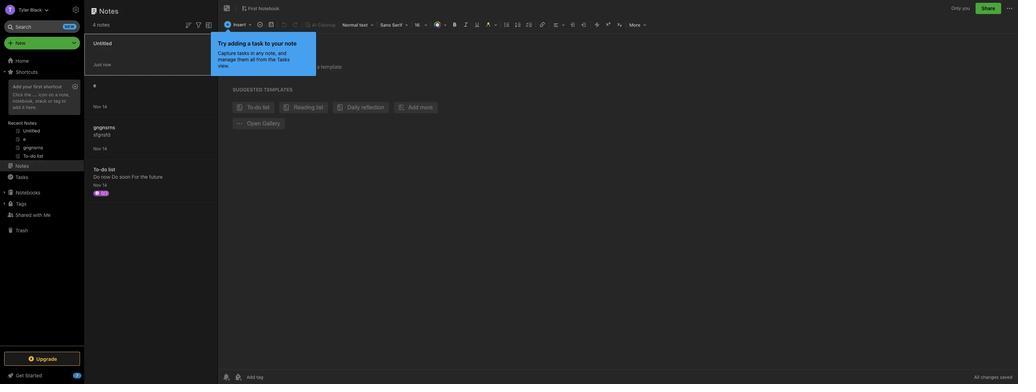 Task type: vqa. For each thing, say whether or not it's contained in the screenshot.
in
yes



Task type: locate. For each thing, give the bounding box(es) containing it.
a left task
[[248, 40, 251, 47]]

gngnsrns
[[93, 124, 115, 130]]

1 vertical spatial to
[[62, 98, 66, 104]]

first notebook button
[[239, 4, 282, 13]]

notebook
[[259, 5, 279, 11]]

0 vertical spatial a
[[248, 40, 251, 47]]

note, up tag
[[59, 92, 70, 98]]

1 nov 14 from the top
[[93, 104, 107, 109]]

from
[[257, 57, 267, 62]]

notes up tasks button
[[15, 163, 29, 169]]

e
[[93, 82, 96, 88]]

do down list
[[112, 174, 118, 180]]

None search field
[[9, 20, 75, 33]]

just now
[[93, 62, 111, 67]]

the
[[268, 57, 276, 62], [24, 92, 31, 98], [141, 174, 148, 180]]

font family image
[[378, 20, 411, 29]]

a inside icon on a note, notebook, stack or tag to add it here.
[[55, 92, 58, 98]]

you
[[963, 5, 970, 11]]

1 horizontal spatial your
[[272, 40, 283, 47]]

nov 14 up '0/3'
[[93, 183, 107, 188]]

0 horizontal spatial note,
[[59, 92, 70, 98]]

2 vertical spatial the
[[141, 174, 148, 180]]

do down to-
[[93, 174, 100, 180]]

14 down sfgnsfd at the top left of the page
[[102, 146, 107, 151]]

1 14 from the top
[[102, 104, 107, 109]]

stack
[[35, 98, 47, 104]]

a right on
[[55, 92, 58, 98]]

shortcuts button
[[0, 66, 84, 78]]

shortcut
[[43, 84, 62, 89]]

0 vertical spatial the
[[268, 57, 276, 62]]

to right tag
[[62, 98, 66, 104]]

note,
[[265, 50, 277, 56], [59, 92, 70, 98]]

nov up '0/3'
[[93, 183, 101, 188]]

0 vertical spatial nov 14
[[93, 104, 107, 109]]

only you
[[952, 5, 970, 11]]

to inside try adding a task to your note capture tasks in any note, and manage them all from the tasks view.
[[265, 40, 270, 47]]

shortcuts
[[16, 69, 38, 75]]

underline image
[[472, 20, 482, 29]]

notes right the recent
[[24, 120, 37, 126]]

task
[[252, 40, 263, 47]]

0 vertical spatial notes
[[99, 7, 119, 15]]

1 horizontal spatial the
[[141, 174, 148, 180]]

0 horizontal spatial your
[[23, 84, 32, 89]]

to right task
[[265, 40, 270, 47]]

1 vertical spatial nov 14
[[93, 146, 107, 151]]

1 vertical spatial now
[[101, 174, 110, 180]]

0 vertical spatial to
[[265, 40, 270, 47]]

first
[[248, 5, 257, 11]]

1 do from the left
[[93, 174, 100, 180]]

1 vertical spatial notes
[[24, 120, 37, 126]]

manage
[[218, 57, 236, 62]]

0 horizontal spatial tasks
[[15, 174, 28, 180]]

14 up gngnsrns
[[102, 104, 107, 109]]

only
[[952, 5, 961, 11]]

now inside to-do list do now do soon for the future
[[101, 174, 110, 180]]

now down do
[[101, 174, 110, 180]]

shared
[[15, 212, 31, 218]]

0 vertical spatial 14
[[102, 104, 107, 109]]

nov down sfgnsfd at the top left of the page
[[93, 146, 101, 151]]

1 vertical spatial 14
[[102, 146, 107, 151]]

settings image
[[72, 6, 80, 14]]

to
[[265, 40, 270, 47], [62, 98, 66, 104]]

or
[[48, 98, 52, 104]]

view.
[[218, 63, 229, 69]]

the left ... at left top
[[24, 92, 31, 98]]

group inside tree
[[0, 78, 84, 163]]

Search text field
[[9, 20, 75, 33]]

group
[[0, 78, 84, 163]]

0 vertical spatial tasks
[[277, 57, 290, 62]]

your inside try adding a task to your note capture tasks in any note, and manage them all from the tasks view.
[[272, 40, 283, 47]]

0 vertical spatial now
[[103, 62, 111, 67]]

nov 14 down sfgnsfd at the top left of the page
[[93, 146, 107, 151]]

note, inside try adding a task to your note capture tasks in any note, and manage them all from the tasks view.
[[265, 50, 277, 56]]

the right for
[[141, 174, 148, 180]]

0 horizontal spatial the
[[24, 92, 31, 98]]

1 horizontal spatial tasks
[[277, 57, 290, 62]]

the inside try adding a task to your note capture tasks in any note, and manage them all from the tasks view.
[[268, 57, 276, 62]]

untitled
[[93, 40, 112, 46]]

a
[[248, 40, 251, 47], [55, 92, 58, 98]]

nov
[[93, 104, 101, 109], [93, 146, 101, 151], [93, 183, 101, 188]]

tasks
[[277, 57, 290, 62], [15, 174, 28, 180]]

nov 14 up gngnsrns
[[93, 104, 107, 109]]

1 vertical spatial nov
[[93, 146, 101, 151]]

tree containing home
[[0, 55, 84, 346]]

0 horizontal spatial do
[[93, 174, 100, 180]]

0 vertical spatial your
[[272, 40, 283, 47]]

me
[[44, 212, 51, 218]]

the right from
[[268, 57, 276, 62]]

1 vertical spatial your
[[23, 84, 32, 89]]

heading level image
[[340, 20, 376, 29]]

tasks down the and in the left top of the page
[[277, 57, 290, 62]]

1 vertical spatial tasks
[[15, 174, 28, 180]]

0 horizontal spatial to
[[62, 98, 66, 104]]

notes up notes
[[99, 7, 119, 15]]

2 vertical spatial notes
[[15, 163, 29, 169]]

notes
[[99, 7, 119, 15], [24, 120, 37, 126], [15, 163, 29, 169]]

note window element
[[218, 0, 1019, 385]]

more image
[[627, 20, 649, 29]]

now
[[103, 62, 111, 67], [101, 174, 110, 180]]

changes
[[981, 375, 999, 380]]

1 vertical spatial a
[[55, 92, 58, 98]]

your
[[272, 40, 283, 47], [23, 84, 32, 89]]

2 nov from the top
[[93, 146, 101, 151]]

2 vertical spatial 14
[[102, 183, 107, 188]]

1 horizontal spatial do
[[112, 174, 118, 180]]

1 vertical spatial the
[[24, 92, 31, 98]]

to-
[[93, 167, 101, 173]]

2 do from the left
[[112, 174, 118, 180]]

nov 14
[[93, 104, 107, 109], [93, 146, 107, 151], [93, 183, 107, 188]]

note, inside icon on a note, notebook, stack or tag to add it here.
[[59, 92, 70, 98]]

tags
[[16, 201, 26, 207]]

checklist image
[[525, 20, 535, 29]]

2 horizontal spatial the
[[268, 57, 276, 62]]

0 vertical spatial nov
[[93, 104, 101, 109]]

calendar event image
[[266, 20, 276, 29]]

note, right any
[[265, 50, 277, 56]]

notebooks link
[[0, 187, 84, 198]]

tree
[[0, 55, 84, 346]]

1 horizontal spatial a
[[248, 40, 251, 47]]

shared with me link
[[0, 210, 84, 221]]

Note Editor text field
[[218, 34, 1019, 370]]

1 horizontal spatial to
[[265, 40, 270, 47]]

tag
[[54, 98, 60, 104]]

italic image
[[461, 20, 471, 29]]

group containing add your first shortcut
[[0, 78, 84, 163]]

now right just
[[103, 62, 111, 67]]

to inside icon on a note, notebook, stack or tag to add it here.
[[62, 98, 66, 104]]

2 vertical spatial nov 14
[[93, 183, 107, 188]]

3 nov 14 from the top
[[93, 183, 107, 188]]

0 horizontal spatial a
[[55, 92, 58, 98]]

do
[[93, 174, 100, 180], [112, 174, 118, 180]]

nov down "e"
[[93, 104, 101, 109]]

bold image
[[450, 20, 460, 29]]

expand note image
[[223, 4, 231, 13]]

1 vertical spatial note,
[[59, 92, 70, 98]]

a inside try adding a task to your note capture tasks in any note, and manage them all from the tasks view.
[[248, 40, 251, 47]]

tasks up the notebooks
[[15, 174, 28, 180]]

new
[[15, 40, 26, 46]]

2 nov 14 from the top
[[93, 146, 107, 151]]

14
[[102, 104, 107, 109], [102, 146, 107, 151], [102, 183, 107, 188]]

2 vertical spatial nov
[[93, 183, 101, 188]]

1 horizontal spatial note,
[[265, 50, 277, 56]]

in
[[251, 50, 255, 56]]

try
[[218, 40, 227, 47]]

tasks inside try adding a task to your note capture tasks in any note, and manage them all from the tasks view.
[[277, 57, 290, 62]]

14 up '0/3'
[[102, 183, 107, 188]]

your up click the ...
[[23, 84, 32, 89]]

3 14 from the top
[[102, 183, 107, 188]]

0 vertical spatial note,
[[265, 50, 277, 56]]

your up the and in the left top of the page
[[272, 40, 283, 47]]

share button
[[976, 3, 1002, 14]]

recent notes
[[8, 120, 37, 126]]

numbered list image
[[513, 20, 523, 29]]

bulleted list image
[[502, 20, 512, 29]]



Task type: describe. For each thing, give the bounding box(es) containing it.
all changes saved
[[975, 375, 1013, 380]]

on
[[49, 92, 54, 98]]

icon on a note, notebook, stack or tag to add it here.
[[13, 92, 70, 110]]

add tag image
[[234, 373, 243, 382]]

add
[[13, 84, 21, 89]]

superscript image
[[604, 20, 613, 29]]

first notebook
[[248, 5, 279, 11]]

notebooks
[[16, 190, 40, 196]]

do
[[101, 167, 107, 173]]

and
[[278, 50, 287, 56]]

3 nov from the top
[[93, 183, 101, 188]]

click the ...
[[13, 92, 37, 98]]

future
[[149, 174, 163, 180]]

add
[[13, 105, 21, 110]]

them
[[237, 57, 249, 62]]

font color image
[[432, 20, 449, 29]]

saved
[[1000, 375, 1013, 380]]

for
[[132, 174, 139, 180]]

first
[[33, 84, 42, 89]]

any
[[256, 50, 264, 56]]

4
[[93, 22, 96, 28]]

soon
[[119, 174, 130, 180]]

2 14 from the top
[[102, 146, 107, 151]]

subscript image
[[615, 20, 625, 29]]

1 nov from the top
[[93, 104, 101, 109]]

4 notes
[[93, 22, 110, 28]]

trash
[[15, 228, 28, 234]]

insert image
[[223, 20, 254, 29]]

notes
[[97, 22, 110, 28]]

0/3
[[101, 191, 108, 196]]

notes link
[[0, 160, 84, 172]]

tasks button
[[0, 172, 84, 183]]

expand tags image
[[2, 201, 7, 207]]

the inside to-do list do now do soon for the future
[[141, 174, 148, 180]]

all
[[975, 375, 980, 380]]

note
[[285, 40, 297, 47]]

outdent image
[[579, 20, 589, 29]]

tags button
[[0, 198, 84, 210]]

task image
[[255, 20, 265, 29]]

capture
[[218, 50, 236, 56]]

indent image
[[568, 20, 578, 29]]

recent
[[8, 120, 23, 126]]

shared with me
[[15, 212, 51, 218]]

all
[[250, 57, 255, 62]]

share
[[982, 5, 996, 11]]

it
[[22, 105, 25, 110]]

a for adding
[[248, 40, 251, 47]]

here.
[[26, 105, 37, 110]]

click
[[13, 92, 23, 98]]

sfgnsfd
[[93, 132, 110, 138]]

list
[[108, 167, 115, 173]]

just
[[93, 62, 102, 67]]

notebook,
[[13, 98, 34, 104]]

home
[[15, 58, 29, 64]]

home link
[[0, 55, 84, 66]]

to-do list do now do soon for the future
[[93, 167, 163, 180]]

tasks
[[237, 50, 249, 56]]

font size image
[[412, 20, 430, 29]]

upgrade button
[[4, 352, 80, 366]]

new button
[[4, 37, 80, 49]]

insert link image
[[538, 20, 548, 29]]

strikethrough image
[[592, 20, 602, 29]]

...
[[32, 92, 37, 98]]

add a reminder image
[[222, 373, 231, 382]]

tasks inside button
[[15, 174, 28, 180]]

with
[[33, 212, 42, 218]]

alignment image
[[550, 20, 568, 29]]

a for on
[[55, 92, 58, 98]]

upgrade
[[36, 356, 57, 362]]

trash link
[[0, 225, 84, 236]]

icon
[[38, 92, 47, 98]]

highlight image
[[483, 20, 500, 29]]

adding
[[228, 40, 246, 47]]

add your first shortcut
[[13, 84, 62, 89]]

expand notebooks image
[[2, 190, 7, 195]]

try adding a task to your note capture tasks in any note, and manage them all from the tasks view.
[[218, 40, 297, 69]]

your inside tree
[[23, 84, 32, 89]]



